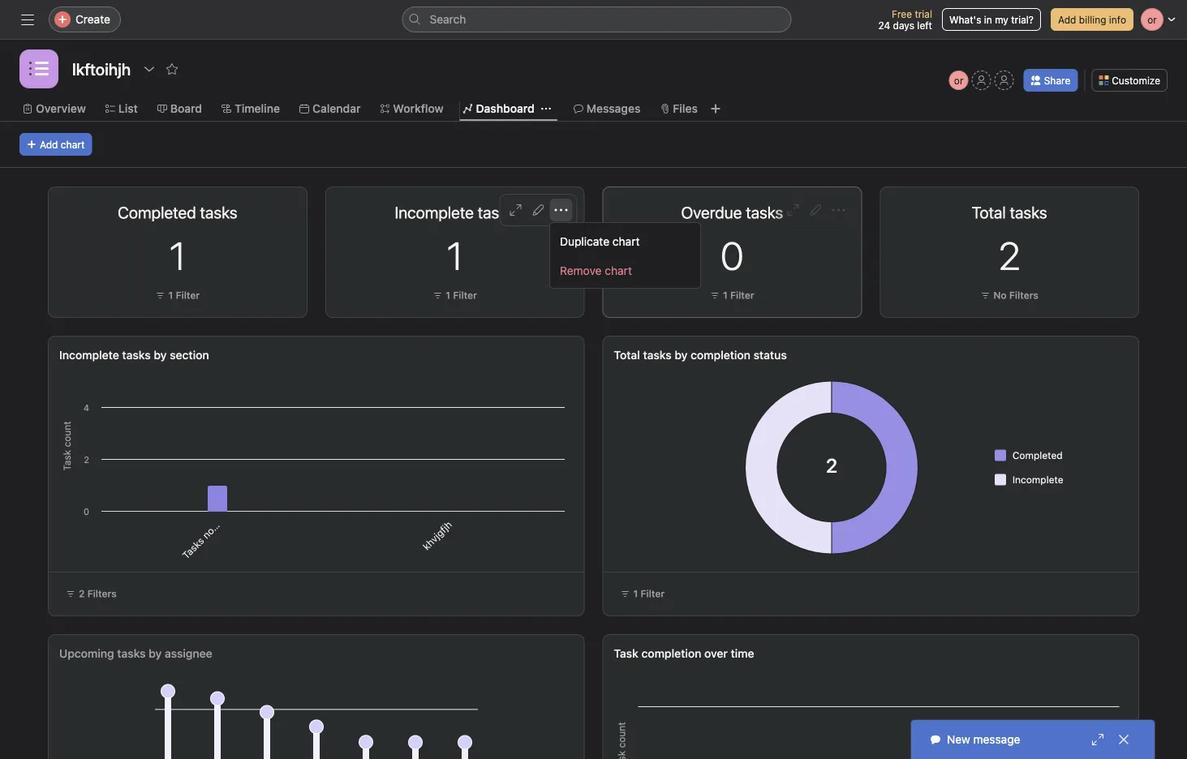 Task type: describe. For each thing, give the bounding box(es) containing it.
completed tasks
[[118, 203, 237, 222]]

no
[[993, 290, 1007, 301]]

new message
[[947, 733, 1020, 746]]

completion status
[[691, 348, 787, 362]]

in inside button
[[984, 14, 992, 25]]

tasks for by
[[643, 348, 672, 362]]

no filters
[[993, 290, 1038, 301]]

workflow
[[393, 102, 443, 115]]

0 button
[[720, 232, 744, 278]]

tab actions image
[[541, 104, 551, 114]]

filter for incomplete tasks
[[453, 290, 477, 301]]

filter for completed tasks
[[176, 290, 200, 301]]

calendar
[[312, 102, 361, 115]]

in inside tasks not in a section
[[212, 515, 226, 529]]

total tasks by completion status
[[614, 348, 787, 362]]

create button
[[49, 6, 121, 32]]

free
[[892, 8, 912, 19]]

2 filters
[[79, 588, 117, 600]]

show options image
[[143, 62, 156, 75]]

incomplete tasks
[[395, 203, 515, 222]]

messages
[[586, 102, 640, 115]]

edit chart image
[[532, 204, 545, 217]]

more actions image for overdue tasks
[[832, 204, 845, 217]]

search button
[[402, 6, 791, 32]]

1 filter for completed tasks
[[168, 290, 200, 301]]

remove
[[560, 263, 602, 277]]

board
[[170, 102, 202, 115]]

what's in my trial? button
[[942, 8, 1041, 31]]

1 filter button for overdue tasks
[[706, 287, 758, 303]]

incomplete for incomplete tasks by section
[[59, 348, 119, 362]]

1 filter button for completed tasks
[[151, 287, 204, 303]]

timeline
[[234, 102, 280, 115]]

what's in my trial?
[[949, 14, 1034, 25]]

or button
[[949, 71, 969, 90]]

total
[[614, 348, 640, 362]]

upcoming
[[59, 647, 114, 660]]

completion
[[641, 647, 701, 660]]

add for add chart
[[40, 139, 58, 150]]

incomplete for incomplete
[[1012, 474, 1063, 486]]

by
[[675, 348, 688, 362]]

chart for duplicate chart
[[612, 234, 640, 248]]

completed
[[1012, 450, 1063, 461]]

edit chart image for 1
[[255, 204, 268, 217]]

a
[[220, 509, 232, 521]]

share
[[1044, 75, 1070, 86]]

or
[[954, 75, 964, 86]]

1 filter for incomplete tasks
[[446, 290, 477, 301]]

1 filter button for incomplete tasks
[[429, 287, 481, 303]]

more actions image for completed tasks
[[277, 204, 290, 217]]

view chart image for incomplete tasks
[[509, 204, 522, 217]]

info
[[1109, 14, 1126, 25]]

chart for add chart
[[61, 139, 85, 150]]

24
[[878, 19, 890, 31]]

view chart image for completed tasks
[[232, 204, 245, 217]]

add chart
[[40, 139, 85, 150]]

overview link
[[23, 100, 86, 118]]

over time
[[704, 647, 754, 660]]



Task type: locate. For each thing, give the bounding box(es) containing it.
filters for 2 filters
[[87, 588, 117, 600]]

add chart button
[[19, 133, 92, 156]]

2 view chart image from the left
[[509, 204, 522, 217]]

add inside button
[[1058, 14, 1076, 25]]

1 button
[[169, 232, 186, 278], [447, 232, 463, 278]]

add tab image
[[709, 102, 722, 115]]

2 1 button from the left
[[447, 232, 463, 278]]

more actions image for incomplete tasks
[[555, 204, 568, 217]]

tasks left by
[[643, 348, 672, 362]]

3 view chart image from the left
[[786, 204, 799, 217]]

edit chart image for 0
[[809, 204, 822, 217]]

not
[[200, 523, 219, 541]]

my
[[995, 14, 1008, 25]]

1 horizontal spatial incomplete
[[1012, 474, 1063, 486]]

0 horizontal spatial incomplete
[[59, 348, 119, 362]]

1 button down completed tasks
[[169, 232, 186, 278]]

0 vertical spatial add
[[1058, 14, 1076, 25]]

2 for 2 filters
[[79, 588, 85, 600]]

dashboard link
[[463, 100, 534, 118]]

filter for overdue tasks
[[730, 290, 754, 301]]

messages link
[[573, 100, 640, 118]]

incomplete
[[59, 348, 119, 362], [1012, 474, 1063, 486]]

chart
[[61, 139, 85, 150], [612, 234, 640, 248], [605, 263, 632, 277]]

1 vertical spatial 2
[[79, 588, 85, 600]]

0
[[720, 232, 744, 278]]

2 vertical spatial chart
[[605, 263, 632, 277]]

1 horizontal spatial view chart image
[[509, 204, 522, 217]]

filters up the 'upcoming' at the left of the page
[[87, 588, 117, 600]]

1 vertical spatial in
[[212, 515, 226, 529]]

free trial 24 days left
[[878, 8, 932, 31]]

chart down duplicate chart link
[[605, 263, 632, 277]]

2 inside button
[[79, 588, 85, 600]]

1 horizontal spatial in
[[984, 14, 992, 25]]

customize button
[[1092, 69, 1168, 92]]

add for add billing info
[[1058, 14, 1076, 25]]

3 more actions image from the left
[[832, 204, 845, 217]]

files link
[[660, 100, 698, 118]]

task completion over time
[[614, 647, 754, 660]]

list link
[[105, 100, 138, 118]]

remove chart link
[[550, 256, 700, 285]]

incomplete tasks by section
[[59, 348, 209, 362]]

board link
[[157, 100, 202, 118]]

0 horizontal spatial 1 button
[[169, 232, 186, 278]]

files
[[673, 102, 698, 115]]

1 view chart image from the left
[[232, 204, 245, 217]]

1 vertical spatial add
[[40, 139, 58, 150]]

1 vertical spatial chart
[[612, 234, 640, 248]]

chart inside button
[[61, 139, 85, 150]]

add to starred image
[[166, 62, 179, 75]]

1 vertical spatial filters
[[87, 588, 117, 600]]

timeline link
[[222, 100, 280, 118]]

1 horizontal spatial filters
[[1009, 290, 1038, 301]]

overview
[[36, 102, 86, 115]]

remove chart
[[560, 263, 632, 277]]

2
[[998, 232, 1021, 278], [79, 588, 85, 600]]

0 horizontal spatial 2
[[79, 588, 85, 600]]

trial?
[[1011, 14, 1034, 25]]

calendar link
[[299, 100, 361, 118]]

dashboard
[[476, 102, 534, 115]]

add left "billing" at right
[[1058, 14, 1076, 25]]

list
[[118, 102, 138, 115]]

add billing info button
[[1051, 8, 1133, 31]]

overdue tasks
[[681, 203, 783, 222]]

2 button
[[998, 232, 1021, 278]]

view chart image
[[232, 204, 245, 217], [509, 204, 522, 217], [786, 204, 799, 217]]

0 horizontal spatial in
[[212, 515, 226, 529]]

1
[[169, 232, 186, 278], [447, 232, 463, 278], [168, 290, 173, 301], [446, 290, 450, 301], [723, 290, 728, 301], [633, 588, 638, 600]]

edit chart image
[[255, 204, 268, 217], [809, 204, 822, 217]]

0 horizontal spatial view chart image
[[232, 204, 245, 217]]

list image
[[29, 59, 49, 79]]

view chart image for overdue tasks
[[786, 204, 799, 217]]

1 filter button
[[151, 287, 204, 303], [429, 287, 481, 303], [706, 287, 758, 303], [613, 583, 672, 605]]

expand sidebar image
[[21, 13, 34, 26]]

1 horizontal spatial edit chart image
[[809, 204, 822, 217]]

filters right the no
[[1009, 290, 1038, 301]]

add
[[1058, 14, 1076, 25], [40, 139, 58, 150]]

what's
[[949, 14, 981, 25]]

workflow link
[[380, 100, 443, 118]]

create
[[75, 13, 110, 26]]

tasks for by section
[[122, 348, 151, 362]]

1 vertical spatial incomplete
[[1012, 474, 1063, 486]]

0 vertical spatial chart
[[61, 139, 85, 150]]

1 horizontal spatial 1 button
[[447, 232, 463, 278]]

2 filters button
[[58, 583, 124, 605]]

0 vertical spatial incomplete
[[59, 348, 119, 362]]

tasks
[[122, 348, 151, 362], [643, 348, 672, 362], [117, 647, 146, 660]]

billing
[[1079, 14, 1106, 25]]

0 horizontal spatial edit chart image
[[255, 204, 268, 217]]

0 vertical spatial filters
[[1009, 290, 1038, 301]]

share button
[[1024, 69, 1078, 92]]

add down overview link
[[40, 139, 58, 150]]

filter
[[176, 290, 200, 301], [453, 290, 477, 301], [730, 290, 754, 301], [641, 588, 665, 600]]

expand new message image
[[1091, 733, 1104, 746]]

1 horizontal spatial more actions image
[[555, 204, 568, 217]]

task
[[614, 647, 638, 660]]

filters
[[1009, 290, 1038, 301], [87, 588, 117, 600]]

1 filter for overdue tasks
[[723, 290, 754, 301]]

chart down overview
[[61, 139, 85, 150]]

more actions image
[[277, 204, 290, 217], [555, 204, 568, 217], [832, 204, 845, 217]]

by section
[[154, 348, 209, 362]]

duplicate chart
[[560, 234, 640, 248]]

left
[[917, 19, 932, 31]]

add billing info
[[1058, 14, 1126, 25]]

2 edit chart image from the left
[[809, 204, 822, 217]]

1 horizontal spatial 2
[[998, 232, 1021, 278]]

tasks
[[180, 535, 206, 561]]

trial
[[915, 8, 932, 19]]

0 horizontal spatial more actions image
[[277, 204, 290, 217]]

2 for 2
[[998, 232, 1021, 278]]

2 up the 'upcoming' at the left of the page
[[79, 588, 85, 600]]

no filters button
[[976, 287, 1043, 303]]

khvjgfjh
[[420, 519, 454, 553]]

days
[[893, 19, 914, 31]]

1 filter
[[168, 290, 200, 301], [446, 290, 477, 301], [723, 290, 754, 301], [633, 588, 665, 600]]

by assignee
[[149, 647, 212, 660]]

1 edit chart image from the left
[[255, 204, 268, 217]]

2 horizontal spatial view chart image
[[786, 204, 799, 217]]

customize
[[1112, 75, 1160, 86]]

2 up no filters button
[[998, 232, 1021, 278]]

None text field
[[68, 54, 135, 84]]

chart up remove chart link
[[612, 234, 640, 248]]

duplicate
[[560, 234, 609, 248]]

1 button for incomplete tasks
[[447, 232, 463, 278]]

0 horizontal spatial filters
[[87, 588, 117, 600]]

upcoming tasks by assignee
[[59, 647, 212, 660]]

0 horizontal spatial add
[[40, 139, 58, 150]]

in
[[984, 14, 992, 25], [212, 515, 226, 529]]

tasks left by section
[[122, 348, 151, 362]]

duplicate chart link
[[550, 226, 700, 256]]

tasks not in a section
[[180, 484, 258, 561]]

search list box
[[402, 6, 791, 32]]

1 horizontal spatial add
[[1058, 14, 1076, 25]]

2 horizontal spatial more actions image
[[832, 204, 845, 217]]

search
[[430, 13, 466, 26]]

filters for no filters
[[1009, 290, 1038, 301]]

section
[[226, 484, 258, 515]]

1 button for completed tasks
[[169, 232, 186, 278]]

0 vertical spatial 2
[[998, 232, 1021, 278]]

close image
[[1117, 733, 1130, 746]]

tasks for by assignee
[[117, 647, 146, 660]]

add inside button
[[40, 139, 58, 150]]

1 1 button from the left
[[169, 232, 186, 278]]

tasks right the 'upcoming' at the left of the page
[[117, 647, 146, 660]]

0 vertical spatial in
[[984, 14, 992, 25]]

1 button down incomplete tasks
[[447, 232, 463, 278]]

2 more actions image from the left
[[555, 204, 568, 217]]

chart for remove chart
[[605, 263, 632, 277]]

total tasks
[[972, 203, 1047, 222]]

1 more actions image from the left
[[277, 204, 290, 217]]



Task type: vqa. For each thing, say whether or not it's contained in the screenshot.
Public to My workspace
no



